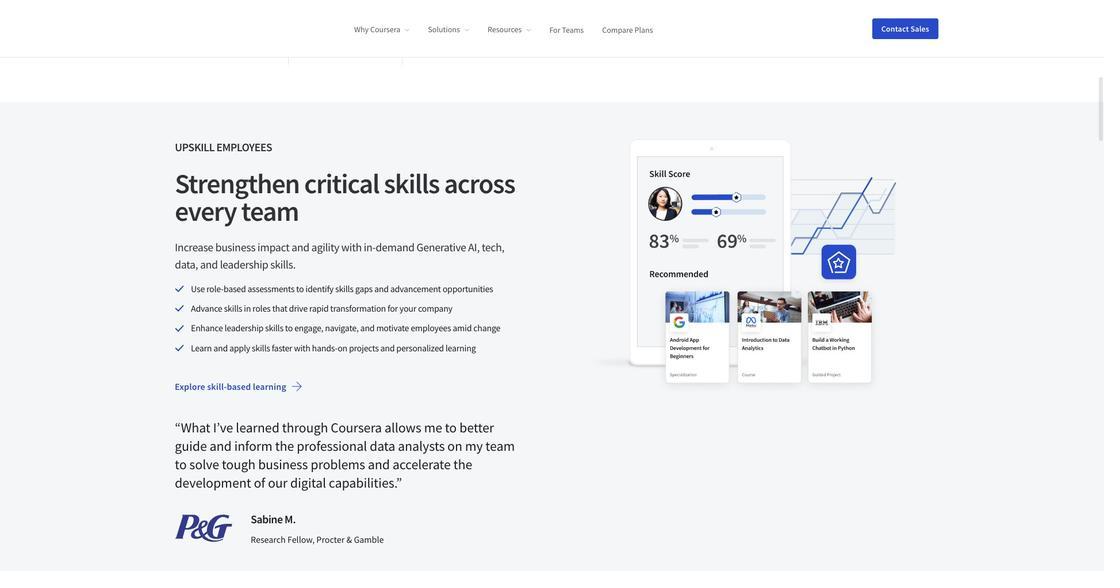 Task type: locate. For each thing, give the bounding box(es) containing it.
p&g logo image
[[175, 515, 232, 542]]

the down through
[[275, 437, 294, 455]]

1 vertical spatial based
[[227, 381, 251, 392]]

0 horizontal spatial on
[[338, 342, 347, 354]]

leadership
[[220, 257, 268, 271], [225, 322, 264, 334]]

enhance
[[191, 322, 223, 334]]

learn
[[191, 342, 212, 354]]

explore skill-based learning
[[175, 381, 286, 392]]

ai
[[468, 240, 477, 254]]

advance
[[191, 303, 222, 314]]

1 vertical spatial business
[[258, 456, 308, 473]]

my
[[465, 437, 483, 455]]

analysts
[[398, 437, 445, 455]]

0 horizontal spatial with
[[294, 342, 310, 354]]

1 vertical spatial learning
[[253, 381, 286, 392]]

0 horizontal spatial business
[[215, 240, 255, 254]]

coursera
[[370, 24, 401, 35], [331, 419, 382, 437]]

1 horizontal spatial team
[[486, 437, 515, 455]]

and left apply
[[213, 342, 228, 354]]

critical
[[304, 166, 379, 200]]

and right gaps
[[374, 283, 389, 294]]

rapid
[[309, 303, 329, 314]]

compare plans
[[602, 24, 653, 35]]

generative
[[417, 240, 466, 254]]

0 horizontal spatial team
[[241, 194, 299, 228]]

0 vertical spatial coursera
[[370, 24, 401, 35]]

research
[[251, 534, 286, 545]]

for
[[388, 303, 398, 314]]

why coursera
[[354, 24, 401, 35]]

based
[[224, 283, 246, 294], [227, 381, 251, 392]]

problems
[[311, 456, 365, 473]]

accelerate
[[393, 456, 451, 473]]

team right "my" at bottom
[[486, 437, 515, 455]]

contact sales
[[882, 23, 929, 34]]

business left "impact"
[[215, 240, 255, 254]]

0 vertical spatial leadership
[[220, 257, 268, 271]]

team up "impact"
[[241, 194, 299, 228]]

with right faster
[[294, 342, 310, 354]]

coursera right why
[[370, 24, 401, 35]]

1 vertical spatial leadership
[[225, 322, 264, 334]]

digital
[[290, 474, 326, 492]]

why
[[354, 24, 369, 35]]

,
[[477, 240, 480, 254]]

drive
[[289, 303, 308, 314]]

better
[[460, 419, 494, 437]]

sabine m.
[[251, 512, 296, 526]]

based up the in
[[224, 283, 246, 294]]

business up our
[[258, 456, 308, 473]]

tough
[[222, 456, 255, 473]]

advancement
[[390, 283, 441, 294]]

the
[[275, 437, 294, 455], [454, 456, 472, 473]]

0 vertical spatial based
[[224, 283, 246, 294]]

on left "my" at bottom
[[448, 437, 462, 455]]

change
[[474, 322, 501, 334]]

increase business impact and agility with in-demand generative ai
[[175, 240, 477, 254]]

and down data at the left
[[368, 456, 390, 473]]

enhance leadership skills to engage, navigate, and motivate employees amid change
[[191, 322, 501, 334]]

compare
[[602, 24, 633, 35]]

use
[[191, 283, 205, 294]]

and
[[292, 240, 309, 254], [200, 257, 218, 271], [374, 283, 389, 294], [360, 322, 375, 334], [213, 342, 228, 354], [380, 342, 395, 354], [210, 437, 232, 455], [368, 456, 390, 473]]

plans
[[635, 24, 653, 35]]

, tech, data, and leadership skills.
[[175, 240, 504, 271]]

based for skill-
[[227, 381, 251, 392]]

0 vertical spatial the
[[275, 437, 294, 455]]

explore
[[175, 381, 205, 392]]

what
[[181, 419, 210, 437]]

learning down faster
[[253, 381, 286, 392]]

on down navigate,
[[338, 342, 347, 354]]

inform
[[234, 437, 273, 455]]

guide
[[175, 437, 207, 455]]

for
[[550, 24, 561, 35]]

motivate
[[376, 322, 409, 334]]

1 horizontal spatial with
[[341, 240, 362, 254]]

to right me
[[445, 419, 457, 437]]

transformation
[[330, 303, 386, 314]]

based inside 'explore skill-based learning' link
[[227, 381, 251, 392]]

solutions
[[428, 24, 460, 35]]

increase
[[175, 240, 213, 254]]

development
[[175, 474, 251, 492]]

apply
[[229, 342, 250, 354]]

procter
[[317, 534, 345, 545]]

coursera up professional in the left of the page
[[331, 419, 382, 437]]

leadership down the in
[[225, 322, 264, 334]]

based down apply
[[227, 381, 251, 392]]

business inside what i've learned through coursera allows me to better guide and inform the professional data analysts on my team to solve tough business problems and accelerate the development of our digital capabilities.
[[258, 456, 308, 473]]

1 vertical spatial team
[[486, 437, 515, 455]]

what i've learned through coursera allows me to better guide and inform the professional data analysts on my team to solve tough business problems and accelerate the development of our digital capabilities.
[[175, 419, 515, 492]]

1 vertical spatial coursera
[[331, 419, 382, 437]]

and down i've
[[210, 437, 232, 455]]

learning down amid
[[446, 342, 476, 354]]

1 horizontal spatial business
[[258, 456, 308, 473]]

opportunities
[[443, 283, 493, 294]]

1 vertical spatial with
[[294, 342, 310, 354]]

your
[[400, 303, 416, 314]]

and right data,
[[200, 257, 218, 271]]

0 vertical spatial team
[[241, 194, 299, 228]]

1 vertical spatial on
[[448, 437, 462, 455]]

through
[[282, 419, 328, 437]]

roles
[[253, 303, 271, 314]]

1 horizontal spatial on
[[448, 437, 462, 455]]

data,
[[175, 257, 198, 271]]

0 horizontal spatial the
[[275, 437, 294, 455]]

employees
[[411, 322, 451, 334]]

team
[[241, 194, 299, 228], [486, 437, 515, 455]]

0 vertical spatial learning
[[446, 342, 476, 354]]

me
[[424, 419, 442, 437]]

1 horizontal spatial the
[[454, 456, 472, 473]]

with left in- at the top left of the page
[[341, 240, 362, 254]]

to left engage,
[[285, 322, 293, 334]]

tech,
[[482, 240, 504, 254]]

leadership down "impact"
[[220, 257, 268, 271]]

illustration of the coursera skills-first platform image
[[589, 138, 929, 396]]

with for faster
[[294, 342, 310, 354]]

with
[[341, 240, 362, 254], [294, 342, 310, 354]]

every
[[175, 194, 237, 228]]

the down "my" at bottom
[[454, 456, 472, 473]]

1 vertical spatial the
[[454, 456, 472, 473]]

impact
[[258, 240, 290, 254]]

generative ai link
[[417, 240, 477, 254]]

amid
[[453, 322, 472, 334]]

0 vertical spatial with
[[341, 240, 362, 254]]



Task type: vqa. For each thing, say whether or not it's contained in the screenshot.
Plans
yes



Task type: describe. For each thing, give the bounding box(es) containing it.
faster
[[272, 342, 292, 354]]

1 horizontal spatial learning
[[446, 342, 476, 354]]

use role-based assessments to identify skills gaps and advancement opportunities
[[191, 283, 493, 294]]

i've
[[213, 419, 233, 437]]

company
[[418, 303, 453, 314]]

m.
[[285, 512, 296, 526]]

and up projects
[[360, 322, 375, 334]]

gamble
[[354, 534, 384, 545]]

upskill employees
[[175, 140, 272, 154]]

and inside , tech, data, and leadership skills.
[[200, 257, 218, 271]]

in
[[244, 303, 251, 314]]

resources
[[488, 24, 522, 35]]

ge logo image
[[322, 14, 369, 60]]

gaps
[[355, 283, 373, 294]]

leadership inside , tech, data, and leadership skills.
[[220, 257, 268, 271]]

in-
[[364, 240, 376, 254]]

based for role-
[[224, 283, 246, 294]]

contact
[[882, 23, 909, 34]]

solutions link
[[428, 24, 469, 35]]

across
[[444, 166, 515, 200]]

fellow,
[[288, 534, 315, 545]]

skills.
[[270, 257, 296, 271]]

personalized
[[396, 342, 444, 354]]

to down guide
[[175, 456, 187, 473]]

compare plans link
[[602, 24, 653, 35]]

contact sales button
[[872, 18, 939, 39]]

on inside what i've learned through coursera allows me to better guide and inform the professional data analysts on my team to solve tough business problems and accelerate the development of our digital capabilities.
[[448, 437, 462, 455]]

learn and apply skills faster with hands-on projects and personalized learning
[[191, 342, 476, 354]]

agility
[[311, 240, 339, 254]]

0 horizontal spatial learning
[[253, 381, 286, 392]]

that
[[272, 303, 287, 314]]

skills inside strengthen critical skills  across every team
[[384, 166, 439, 200]]

explore skill-based learning link
[[166, 373, 312, 400]]

skill-
[[207, 381, 227, 392]]

for teams
[[550, 24, 584, 35]]

our
[[268, 474, 288, 492]]

teams
[[562, 24, 584, 35]]

professional
[[297, 437, 367, 455]]

resources link
[[488, 24, 531, 35]]

for teams link
[[550, 24, 584, 35]]

upskill
[[175, 140, 214, 154]]

to left identify
[[296, 283, 304, 294]]

research fellow, procter & gamble
[[251, 534, 384, 545]]

hands-
[[312, 342, 338, 354]]

danone logo image
[[416, 23, 502, 50]]

capabilities.
[[329, 474, 396, 492]]

solve
[[189, 456, 219, 473]]

data
[[370, 437, 395, 455]]

demand
[[376, 240, 415, 254]]

and up skills.
[[292, 240, 309, 254]]

role-
[[206, 283, 224, 294]]

0 vertical spatial on
[[338, 342, 347, 354]]

sales
[[911, 23, 929, 34]]

of
[[254, 474, 265, 492]]

identify
[[306, 283, 334, 294]]

allows
[[385, 419, 421, 437]]

team inside what i've learned through coursera allows me to better guide and inform the professional data analysts on my team to solve tough business problems and accelerate the development of our digital capabilities.
[[486, 437, 515, 455]]

advance skills in roles that drive rapid transformation for your company
[[191, 303, 453, 314]]

why coursera link
[[354, 24, 410, 35]]

assessments
[[248, 283, 295, 294]]

and down motivate
[[380, 342, 395, 354]]

&
[[347, 534, 352, 545]]

learned
[[236, 419, 279, 437]]

with for agility
[[341, 240, 362, 254]]

team inside strengthen critical skills  across every team
[[241, 194, 299, 228]]

navigate,
[[325, 322, 359, 334]]

projects
[[349, 342, 379, 354]]

coursera inside what i've learned through coursera allows me to better guide and inform the professional data analysts on my team to solve tough business problems and accelerate the development of our digital capabilities.
[[331, 419, 382, 437]]

employees
[[216, 140, 272, 154]]

0 vertical spatial business
[[215, 240, 255, 254]]

strengthen
[[175, 166, 300, 200]]



